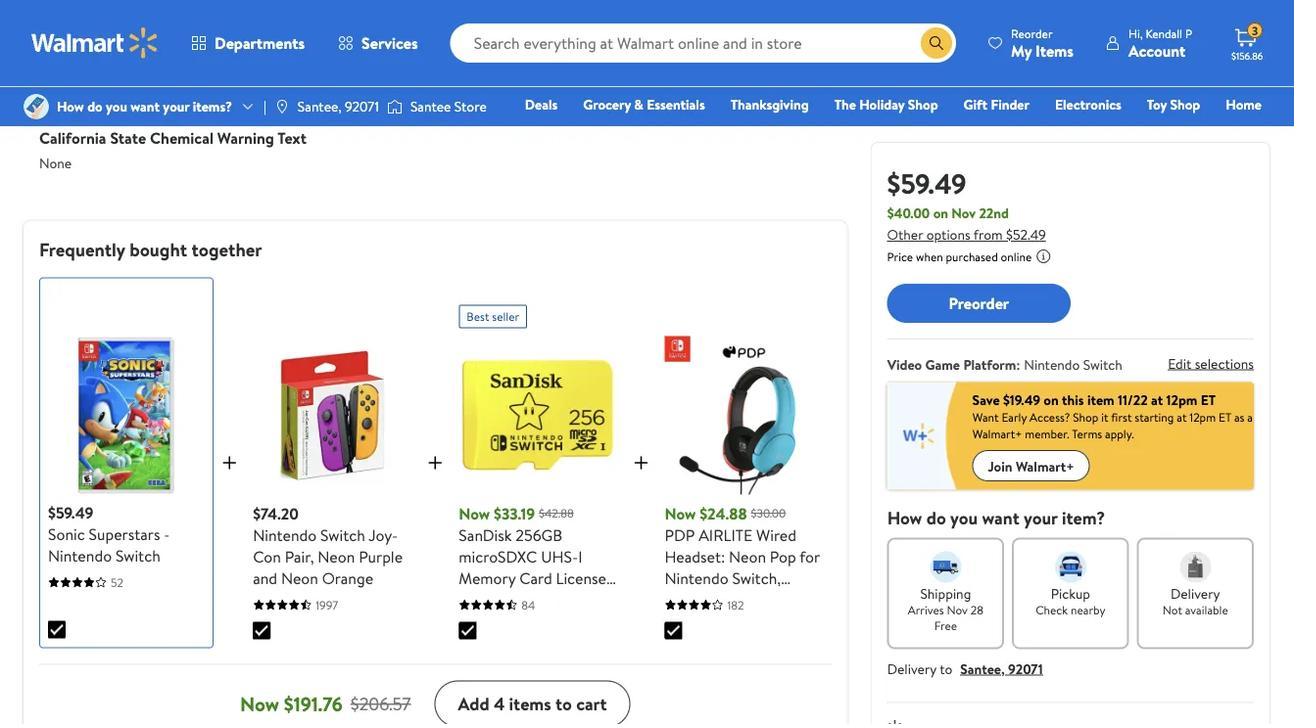 Task type: vqa. For each thing, say whether or not it's contained in the screenshot.
middle the -
yes



Task type: locate. For each thing, give the bounding box(es) containing it.
- right u3
[[482, 676, 488, 697]]

$30.00
[[751, 506, 786, 522]]

0 horizontal spatial on
[[933, 204, 948, 223]]

2 vertical spatial -
[[482, 676, 488, 697]]

hi,
[[1129, 25, 1143, 42]]

0 vertical spatial you
[[106, 97, 127, 116]]

to inside button
[[555, 692, 572, 717]]

1997
[[316, 597, 338, 614]]

sonic
[[48, 524, 85, 545]]

save $19.49 on this item 11/22 at 12pm et element
[[972, 390, 1216, 410]]

neon right and
[[281, 568, 318, 589]]

$59.49 inside "$59.49 sonic superstars - nintendo switch"
[[48, 502, 93, 524]]

orange
[[322, 568, 373, 589]]

home
[[1226, 95, 1262, 114]]

switch up item
[[1083, 356, 1122, 375]]

walmart+ down member.
[[1016, 457, 1074, 476]]

how do you want your items?
[[57, 97, 232, 116]]

delivery for to
[[887, 660, 937, 679]]

$52.49
[[1006, 225, 1046, 244]]

your for item?
[[1024, 506, 1058, 530]]

0 horizontal spatial you
[[106, 97, 127, 116]]

0 vertical spatial how
[[57, 97, 84, 116]]

delivery down intent image for delivery
[[1171, 584, 1220, 603]]

how up california
[[57, 97, 84, 116]]

1 horizontal spatial -
[[482, 676, 488, 697]]

preorder button
[[887, 284, 1071, 323]]

1 horizontal spatial on
[[1044, 390, 1059, 410]]

santee,
[[298, 97, 342, 116], [960, 660, 1005, 679]]

1 vertical spatial -
[[781, 589, 787, 611]]

at
[[1151, 390, 1163, 410], [1177, 410, 1187, 426]]

2 horizontal spatial shop
[[1170, 95, 1200, 114]]

toy
[[1147, 95, 1167, 114]]

12pm left 'as'
[[1190, 410, 1216, 426]]

santee
[[410, 97, 451, 116]]

one debit
[[1112, 122, 1178, 142]]

11/22
[[1118, 390, 1148, 410]]

intent image for shipping image
[[930, 552, 961, 583]]

0 vertical spatial do
[[87, 97, 103, 116]]

available
[[1185, 602, 1228, 619]]

do up california
[[87, 97, 103, 116]]

1 horizontal spatial you
[[950, 506, 978, 530]]

$59.49 for sonic
[[48, 502, 93, 524]]

1 horizontal spatial super
[[545, 611, 584, 633]]

walmart+ inside save $19.49 on this item 11/22 at 12pm et want early access? shop it first starting at 12pm et as a walmart+ member. terms apply.
[[972, 426, 1022, 443]]

santee, down 28
[[960, 660, 1005, 679]]

shop left it
[[1073, 410, 1098, 426]]

licensed
[[556, 568, 615, 589]]

0 vertical spatial $59.49
[[887, 164, 967, 202]]

thanksgiving
[[731, 95, 809, 114]]

0 vertical spatial santee,
[[298, 97, 342, 116]]

0 vertical spatial -
[[164, 524, 170, 545]]

switch inside $74.20 nintendo switch joy- con pair, neon purple and neon orange
[[320, 525, 365, 546]]

preorder
[[949, 293, 1009, 314]]

now left the $33.19 on the left bottom of page
[[459, 503, 490, 525]]

want up the state
[[131, 97, 160, 116]]

member.
[[1025, 426, 1070, 443]]

$42.88
[[539, 506, 574, 522]]

 image
[[387, 97, 403, 117], [274, 99, 290, 115]]

1 horizontal spatial santee,
[[960, 660, 1005, 679]]

2 horizontal spatial product group
[[645, 0, 808, 46]]

0 horizontal spatial  image
[[274, 99, 290, 115]]

how for how do you want your item?
[[887, 506, 922, 530]]

2 horizontal spatial now
[[665, 503, 696, 525]]

item
[[1088, 390, 1115, 410]]

online
[[1001, 249, 1032, 265]]

how down 'walmart plus' image
[[887, 506, 922, 530]]

1 horizontal spatial for
[[800, 546, 820, 568]]

1 vertical spatial how
[[887, 506, 922, 530]]

0 horizontal spatial plus image
[[218, 452, 241, 475]]

shop inside "link"
[[908, 95, 938, 114]]

joy-
[[369, 525, 398, 546]]

store
[[454, 97, 487, 116]]

switch inside now $24.88 $30.00 pdp airlite wired headset: neon pop for nintendo switch, nintendo switch - oled model
[[732, 589, 777, 611]]

0 vertical spatial nov
[[952, 204, 976, 223]]

my
[[1011, 40, 1032, 61]]

$33.19
[[494, 503, 535, 525]]

1 vertical spatial to
[[555, 692, 572, 717]]

2 super from the left
[[545, 611, 584, 633]]

pdp
[[665, 525, 695, 546]]

1 vertical spatial $59.49
[[48, 502, 93, 524]]

:
[[1016, 356, 1020, 375]]

1 horizontal spatial delivery
[[1171, 584, 1220, 603]]

p
[[1185, 25, 1192, 42]]

fashion link
[[956, 121, 1020, 143]]

0 vertical spatial for
[[800, 546, 820, 568]]

92071
[[345, 97, 379, 116], [1008, 660, 1043, 679]]

0 horizontal spatial your
[[163, 97, 189, 116]]

nintendo switch joy-con pair, neon purple and neon orange image
[[253, 337, 412, 495]]

add 4 items to cart
[[458, 692, 607, 717]]

your left item?
[[1024, 506, 1058, 530]]

to left cart
[[555, 692, 572, 717]]

1 vertical spatial want
[[982, 506, 1020, 530]]

walmart+ up join
[[972, 426, 1022, 443]]

gift finder
[[964, 95, 1030, 114]]

product group up warnings
[[27, 0, 190, 46]]

debit
[[1144, 122, 1178, 142]]

1 vertical spatial do
[[927, 506, 946, 530]]

best
[[467, 309, 489, 325]]

nov inside $59.49 $40.00 on nov 22nd other options from $52.49
[[952, 204, 976, 223]]

for inside now $24.88 $30.00 pdp airlite wired headset: neon pop for nintendo switch, nintendo switch - oled model
[[800, 546, 820, 568]]

0 horizontal spatial 92071
[[345, 97, 379, 116]]

walmart image
[[31, 27, 159, 59]]

how do you want your item?
[[887, 506, 1105, 530]]

0 horizontal spatial for
[[459, 589, 479, 611]]

switch up read,
[[550, 589, 595, 611]]

0 vertical spatial delivery
[[1171, 584, 1220, 603]]

super right 84
[[545, 611, 584, 633]]

switch down pop
[[732, 589, 777, 611]]

now for $24.88
[[665, 503, 696, 525]]

warnings
[[39, 88, 101, 109]]

1 vertical spatial 92071
[[1008, 660, 1043, 679]]

90mb/s
[[459, 654, 512, 676]]

1 vertical spatial walmart+
[[972, 426, 1022, 443]]

0 horizontal spatial super
[[459, 611, 498, 633]]

0 vertical spatial 92071
[[345, 97, 379, 116]]

2 plus image from the left
[[424, 452, 447, 475]]

santee store
[[410, 97, 487, 116]]

grocery & essentials
[[583, 95, 705, 114]]

other options from $52.49 button
[[887, 225, 1046, 244]]

you for how do you want your item?
[[950, 506, 978, 530]]

at right the starting
[[1177, 410, 1187, 426]]

2 vertical spatial walmart+
[[1016, 457, 1074, 476]]

- inside now $33.19 $42.88 sandisk 256gb microsdxc uhs-i memory card licensed for nintendo switch super mario super star- 100mb/s read, 90mb/s write, class 10, u3 - sdsqxao-256g- awczn
[[482, 676, 488, 697]]

nintendo
[[1024, 356, 1080, 375], [253, 525, 317, 546], [48, 545, 112, 567], [665, 568, 728, 589], [483, 589, 546, 611], [665, 589, 728, 611]]

1 horizontal spatial to
[[940, 660, 953, 679]]

neon left pop
[[729, 546, 766, 568]]

shop right the holiday
[[908, 95, 938, 114]]

0 vertical spatial want
[[131, 97, 160, 116]]

when
[[916, 249, 943, 265]]

$156.86
[[1231, 49, 1263, 62]]

toy shop
[[1147, 95, 1200, 114]]

2 horizontal spatial plus image
[[629, 452, 653, 475]]

1 vertical spatial for
[[459, 589, 479, 611]]

shipping
[[920, 584, 971, 603]]

0 horizontal spatial now
[[240, 691, 279, 719]]

0 horizontal spatial delivery
[[887, 660, 937, 679]]

join walmart+ link
[[972, 451, 1090, 482]]

None checkbox
[[48, 622, 66, 639], [253, 623, 271, 640], [459, 623, 476, 640], [665, 623, 682, 640], [48, 622, 66, 639], [253, 623, 271, 640], [459, 623, 476, 640], [665, 623, 682, 640]]

0 vertical spatial your
[[163, 97, 189, 116]]

switch up 52
[[116, 545, 160, 567]]

now inside now $24.88 $30.00 pdp airlite wired headset: neon pop for nintendo switch, nintendo switch - oled model
[[665, 503, 696, 525]]

1 horizontal spatial how
[[887, 506, 922, 530]]

you up intent image for shipping
[[950, 506, 978, 530]]

grocery & essentials link
[[574, 94, 714, 115]]

your up chemical in the top of the page
[[163, 97, 189, 116]]

0 horizontal spatial to
[[555, 692, 572, 717]]

0 vertical spatial on
[[933, 204, 948, 223]]

product group up thanksgiving link
[[645, 0, 808, 46]]

nearby
[[1071, 602, 1106, 619]]

now left $24.88
[[665, 503, 696, 525]]

you for how do you want your items?
[[106, 97, 127, 116]]

now inside now $33.19 $42.88 sandisk 256gb microsdxc uhs-i memory card licensed for nintendo switch super mario super star- 100mb/s read, 90mb/s write, class 10, u3 - sdsqxao-256g- awczn
[[459, 503, 490, 525]]

santee, up text
[[298, 97, 342, 116]]

for up the star-
[[459, 589, 479, 611]]

nov
[[952, 204, 976, 223], [947, 602, 968, 619]]

access?
[[1030, 410, 1070, 426]]

0 horizontal spatial product group
[[27, 0, 190, 46]]

1 plus image from the left
[[218, 452, 241, 475]]

1 vertical spatial delivery
[[887, 660, 937, 679]]

1 horizontal spatial product group
[[233, 0, 396, 46]]

2 horizontal spatial -
[[781, 589, 787, 611]]

$40.00
[[887, 204, 930, 223]]

product group up santee, 92071
[[233, 0, 396, 46]]

walmart+
[[1203, 122, 1262, 142], [972, 426, 1022, 443], [1016, 457, 1074, 476]]

home link
[[1217, 94, 1271, 115]]

2 product group from the left
[[233, 0, 396, 46]]

- down pop
[[781, 589, 787, 611]]

1 horizontal spatial want
[[982, 506, 1020, 530]]

hi, kendall p account
[[1129, 25, 1192, 61]]

now $191.76 $206.57
[[240, 691, 411, 719]]

0 horizontal spatial how
[[57, 97, 84, 116]]

1 horizontal spatial $59.49
[[887, 164, 967, 202]]

uhs-
[[541, 546, 578, 568]]

0 horizontal spatial -
[[164, 524, 170, 545]]

early
[[1002, 410, 1027, 426]]

3
[[1252, 22, 1258, 39]]

- inside now $24.88 $30.00 pdp airlite wired headset: neon pop for nintendo switch, nintendo switch - oled model
[[781, 589, 787, 611]]

want
[[131, 97, 160, 116], [982, 506, 1020, 530]]

intent image for pickup image
[[1055, 552, 1086, 583]]

on inside $59.49 $40.00 on nov 22nd other options from $52.49
[[933, 204, 948, 223]]

walmart plus image
[[887, 383, 957, 490]]

1 vertical spatial you
[[950, 506, 978, 530]]

for right pop
[[800, 546, 820, 568]]

delivery down 'free'
[[887, 660, 937, 679]]

1 horizontal spatial your
[[1024, 506, 1058, 530]]

10,
[[600, 654, 617, 676]]

at right 11/22
[[1151, 390, 1163, 410]]

on inside save $19.49 on this item 11/22 at 12pm et want early access? shop it first starting at 12pm et as a walmart+ member. terms apply.
[[1044, 390, 1059, 410]]

1 vertical spatial nov
[[947, 602, 968, 619]]

pop
[[770, 546, 796, 568]]

delivery inside delivery not available
[[1171, 584, 1220, 603]]

1 super from the left
[[459, 611, 498, 633]]

1 horizontal spatial shop
[[1073, 410, 1098, 426]]

chemical
[[150, 127, 214, 148]]

0 horizontal spatial santee,
[[298, 97, 342, 116]]

nov up other options from $52.49 button
[[952, 204, 976, 223]]

check
[[1036, 602, 1068, 619]]

- right superstars
[[164, 524, 170, 545]]

12pm down edit at the right
[[1166, 390, 1198, 410]]

awczn
[[459, 697, 514, 719]]

1 horizontal spatial plus image
[[424, 452, 447, 475]]

super left mario
[[459, 611, 498, 633]]

on up options
[[933, 204, 948, 223]]

want for items?
[[131, 97, 160, 116]]

as
[[1234, 410, 1245, 426]]

frequently
[[39, 237, 125, 262]]

delivery for not
[[1171, 584, 1220, 603]]

1 horizontal spatial  image
[[387, 97, 403, 117]]

nintendo inside "$59.49 sonic superstars - nintendo switch"
[[48, 545, 112, 567]]

deals
[[525, 95, 558, 114]]

Walmart Site-Wide search field
[[450, 24, 956, 63]]

plus image
[[218, 452, 241, 475], [424, 452, 447, 475], [629, 452, 653, 475]]

now left $191.76
[[240, 691, 279, 719]]

edit selections
[[1168, 354, 1254, 373]]

1 horizontal spatial now
[[459, 503, 490, 525]]

gift
[[964, 95, 988, 114]]

delivery to santee, 92071
[[887, 660, 1043, 679]]

shop right toy
[[1170, 95, 1200, 114]]

$59.49 inside $59.49 $40.00 on nov 22nd other options from $52.49
[[887, 164, 967, 202]]

grocery
[[583, 95, 631, 114]]

1 vertical spatial on
[[1044, 390, 1059, 410]]

product group
[[27, 0, 190, 46], [233, 0, 396, 46], [645, 0, 808, 46]]

u3
[[459, 676, 478, 697]]

92071 down check on the bottom of the page
[[1008, 660, 1043, 679]]

 image right |
[[274, 99, 290, 115]]

Search search field
[[450, 24, 956, 63]]

neon
[[318, 546, 355, 568], [729, 546, 766, 568], [281, 568, 318, 589]]

switch left the joy-
[[320, 525, 365, 546]]

to down 'free'
[[940, 660, 953, 679]]

terms
[[1072, 426, 1102, 443]]

want down join
[[982, 506, 1020, 530]]

game
[[925, 356, 960, 375]]

california state chemical warning text none
[[39, 127, 307, 173]]

walmart+ down home
[[1203, 122, 1262, 142]]

warnings image
[[808, 95, 831, 118]]

sdsqxao-
[[492, 676, 571, 697]]

0 horizontal spatial want
[[131, 97, 160, 116]]

1 vertical spatial your
[[1024, 506, 1058, 530]]

1 horizontal spatial do
[[927, 506, 946, 530]]

do up intent image for shipping
[[927, 506, 946, 530]]

0 horizontal spatial shop
[[908, 95, 938, 114]]

 image left santee
[[387, 97, 403, 117]]

you up the state
[[106, 97, 127, 116]]

92071 down services "dropdown button"
[[345, 97, 379, 116]]

free
[[934, 618, 957, 635]]

 image
[[24, 94, 49, 120]]

your for items?
[[163, 97, 189, 116]]

for
[[800, 546, 820, 568], [459, 589, 479, 611]]

0 horizontal spatial $59.49
[[48, 502, 93, 524]]

0 horizontal spatial do
[[87, 97, 103, 116]]

nov left 28
[[947, 602, 968, 619]]

on left this at right
[[1044, 390, 1059, 410]]

3+
[[443, 18, 456, 34]]

home fashion
[[965, 95, 1262, 142]]



Task type: describe. For each thing, give the bounding box(es) containing it.
legal information image
[[1036, 249, 1052, 265]]

services button
[[321, 20, 435, 67]]

oled
[[665, 611, 706, 633]]

first
[[1111, 410, 1132, 426]]

neon inside now $24.88 $30.00 pdp airlite wired headset: neon pop for nintendo switch, nintendo switch - oled model
[[729, 546, 766, 568]]

fashion
[[965, 122, 1011, 142]]

nintendo inside $74.20 nintendo switch joy- con pair, neon purple and neon orange
[[253, 525, 317, 546]]

100mb/s
[[495, 633, 555, 654]]

1 vertical spatial santee,
[[960, 660, 1005, 679]]

from
[[974, 225, 1003, 244]]

22nd
[[979, 204, 1009, 223]]

essentials
[[647, 95, 705, 114]]

none
[[39, 154, 72, 173]]

deals link
[[516, 94, 566, 115]]

reorder my items
[[1011, 25, 1074, 61]]

3 product group from the left
[[645, 0, 808, 46]]

1 product group from the left
[[27, 0, 190, 46]]

delivery not available
[[1163, 584, 1228, 619]]

apply.
[[1105, 426, 1134, 443]]

$59.49 sonic superstars - nintendo switch
[[48, 502, 170, 567]]

switch inside "$59.49 sonic superstars - nintendo switch"
[[116, 545, 160, 567]]

video
[[887, 356, 922, 375]]

purchased
[[946, 249, 998, 265]]

0 horizontal spatial at
[[1151, 390, 1163, 410]]

frequently bought together
[[39, 237, 262, 262]]

options
[[927, 225, 971, 244]]

$59.49 for $40.00
[[887, 164, 967, 202]]

 image for santee store
[[387, 97, 403, 117]]

california
[[39, 127, 106, 148]]

wired
[[756, 525, 796, 546]]

do for how do you want your items?
[[87, 97, 103, 116]]

0 vertical spatial to
[[940, 660, 953, 679]]

edit
[[1168, 354, 1192, 373]]

reorder
[[1011, 25, 1053, 42]]

superstars
[[89, 524, 160, 545]]

toy shop link
[[1138, 94, 1209, 115]]

1 horizontal spatial et
[[1219, 410, 1232, 426]]

now for $191.76
[[240, 691, 279, 719]]

and
[[253, 568, 277, 589]]

save $19.49 on this item 11/22 at 12pm et want early access? shop it first starting at 12pm et as a walmart+ member. terms apply.
[[972, 390, 1253, 443]]

0 vertical spatial walmart+
[[1203, 122, 1262, 142]]

holiday
[[859, 95, 905, 114]]

registry link
[[1027, 121, 1095, 143]]

&
[[634, 95, 644, 114]]

neon right pair,
[[318, 546, 355, 568]]

switch inside now $33.19 $42.88 sandisk 256gb microsdxc uhs-i memory card licensed for nintendo switch super mario super star- 100mb/s read, 90mb/s write, class 10, u3 - sdsqxao-256g- awczn
[[550, 589, 595, 611]]

account
[[1129, 40, 1186, 61]]

walmart+ link
[[1195, 121, 1271, 143]]

save
[[972, 390, 1000, 410]]

|
[[264, 97, 266, 116]]

$59.49 $40.00 on nov 22nd other options from $52.49
[[887, 164, 1046, 244]]

on for save
[[1044, 390, 1059, 410]]

the
[[834, 95, 856, 114]]

items
[[1036, 40, 1074, 61]]

edit selections button
[[1168, 354, 1254, 373]]

the holiday shop
[[834, 95, 938, 114]]

want for item?
[[982, 506, 1020, 530]]

pair,
[[285, 546, 314, 568]]

shipping arrives nov 28 free
[[908, 584, 984, 635]]

items
[[509, 692, 551, 717]]

star-
[[459, 633, 491, 654]]

microsdxc
[[459, 546, 537, 568]]

i
[[578, 546, 582, 568]]

on for $59.49
[[933, 204, 948, 223]]

sonic superstars - nintendo switch image
[[48, 337, 205, 494]]

now for $33.19
[[459, 503, 490, 525]]

nintendo inside now $33.19 $42.88 sandisk 256gb microsdxc uhs-i memory card licensed for nintendo switch super mario super star- 100mb/s read, 90mb/s write, class 10, u3 - sdsqxao-256g- awczn
[[483, 589, 546, 611]]

pdp airlite wired headset: neon pop for nintendo switch, nintendo switch - oled model image
[[665, 337, 824, 495]]

bought
[[129, 237, 187, 262]]

nov inside the shipping arrives nov 28 free
[[947, 602, 968, 619]]

best seller
[[467, 309, 519, 325]]

28
[[971, 602, 984, 619]]

day
[[459, 18, 477, 34]]

sandisk
[[459, 525, 512, 546]]

 image for santee, 92071
[[274, 99, 290, 115]]

join walmart+
[[988, 457, 1074, 476]]

search icon image
[[929, 35, 944, 51]]

84
[[522, 597, 535, 614]]

seller
[[492, 309, 519, 325]]

model
[[710, 611, 752, 633]]

one debit link
[[1103, 121, 1187, 143]]

1 horizontal spatial 92071
[[1008, 660, 1043, 679]]

shop inside save $19.49 on this item 11/22 at 12pm et want early access? shop it first starting at 12pm et as a walmart+ member. terms apply.
[[1073, 410, 1098, 426]]

price when purchased online
[[887, 249, 1032, 265]]

the holiday shop link
[[826, 94, 947, 115]]

how for how do you want your items?
[[57, 97, 84, 116]]

0 horizontal spatial et
[[1201, 390, 1216, 410]]

52
[[111, 575, 123, 591]]

1 horizontal spatial at
[[1177, 410, 1187, 426]]

warning
[[217, 127, 274, 148]]

$24.88
[[700, 503, 747, 525]]

electronics link
[[1046, 94, 1130, 115]]

do for how do you want your item?
[[927, 506, 946, 530]]

$19.49
[[1003, 390, 1041, 410]]

state
[[110, 127, 146, 148]]

intent image for delivery image
[[1180, 552, 1211, 583]]

card
[[519, 568, 552, 589]]

platform
[[963, 356, 1016, 375]]

4
[[494, 692, 505, 717]]

video game platform : nintendo switch
[[887, 356, 1122, 375]]

santee, 92071
[[298, 97, 379, 116]]

sandisk 256gb microsdxc uhs-i memory card licensed for nintendo switch super mario super star- 100mb/s read, 90mb/s write, class 10, u3 - sdsqxao-256g-awczn image
[[459, 337, 618, 495]]

now $33.19 $42.88 sandisk 256gb microsdxc uhs-i memory card licensed for nintendo switch super mario super star- 100mb/s read, 90mb/s write, class 10, u3 - sdsqxao-256g- awczn
[[459, 503, 617, 719]]

3 plus image from the left
[[629, 452, 653, 475]]

for inside now $33.19 $42.88 sandisk 256gb microsdxc uhs-i memory card licensed for nintendo switch super mario super star- 100mb/s read, 90mb/s write, class 10, u3 - sdsqxao-256g- awczn
[[459, 589, 479, 611]]

- inside "$59.49 sonic superstars - nintendo switch"
[[164, 524, 170, 545]]

pickup
[[1051, 584, 1090, 603]]

selections
[[1195, 354, 1254, 373]]

256gb
[[516, 525, 563, 546]]

$206.57
[[351, 693, 411, 717]]

services
[[362, 32, 418, 54]]



